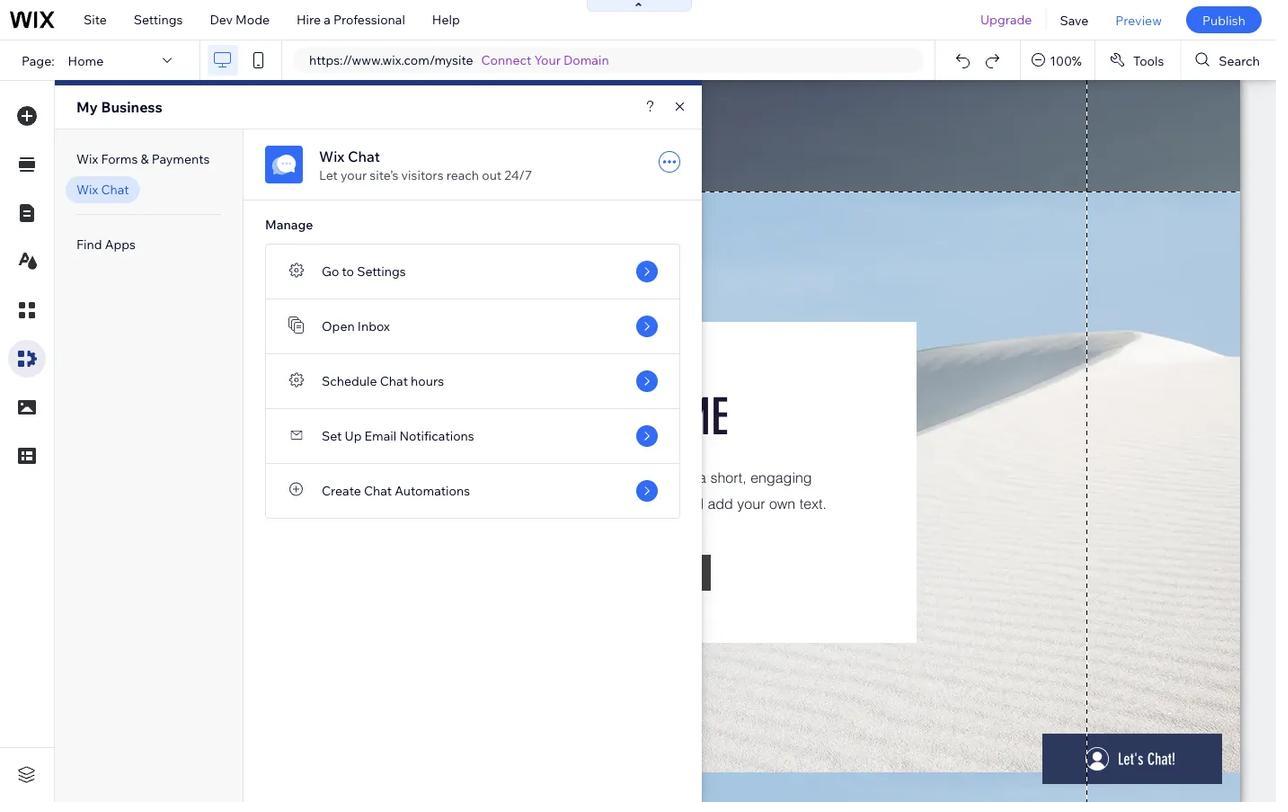 Task type: vqa. For each thing, say whether or not it's contained in the screenshot.
the rightmost Blog Pages
no



Task type: describe. For each thing, give the bounding box(es) containing it.
your
[[341, 167, 367, 183]]

dev
[[210, 12, 233, 27]]

business
[[101, 98, 163, 116]]

open inbox
[[322, 318, 390, 334]]

go
[[322, 263, 339, 279]]

create
[[322, 483, 361, 499]]

home
[[68, 52, 104, 68]]

help
[[432, 12, 460, 27]]

upgrade
[[981, 12, 1033, 27]]

up
[[345, 428, 362, 444]]

&
[[141, 151, 149, 167]]

save
[[1061, 12, 1089, 28]]

go to settings
[[322, 263, 406, 279]]

wix for wix forms & payments
[[76, 151, 98, 167]]

24/7
[[505, 167, 533, 183]]

automations
[[395, 483, 470, 499]]

site's
[[370, 167, 399, 183]]

preview button
[[1103, 0, 1176, 40]]

publish button
[[1187, 6, 1263, 33]]

find
[[76, 237, 102, 252]]

notifications
[[400, 428, 475, 444]]

schedule chat hours
[[322, 373, 444, 389]]

reach
[[447, 167, 479, 183]]

publish
[[1203, 12, 1246, 28]]

preview
[[1116, 12, 1163, 28]]

apps
[[105, 237, 136, 252]]

find apps
[[76, 237, 136, 252]]

tools button
[[1096, 40, 1181, 80]]

chat for schedule chat hours
[[380, 373, 408, 389]]

my business
[[76, 98, 163, 116]]

0 horizontal spatial settings
[[134, 12, 183, 27]]

search
[[1220, 52, 1261, 68]]

set up email notifications
[[322, 428, 475, 444]]

email
[[365, 428, 397, 444]]

domain
[[564, 52, 609, 68]]

1 horizontal spatial settings
[[357, 263, 406, 279]]

save button
[[1047, 0, 1103, 40]]



Task type: locate. For each thing, give the bounding box(es) containing it.
mode
[[236, 12, 270, 27]]

dev mode
[[210, 12, 270, 27]]

1 vertical spatial settings
[[357, 263, 406, 279]]

0 vertical spatial settings
[[134, 12, 183, 27]]

wix forms & payments
[[76, 151, 210, 167]]

set
[[322, 428, 342, 444]]

chat right create
[[364, 483, 392, 499]]

hire a professional
[[297, 12, 405, 27]]

site
[[84, 12, 107, 27]]

a
[[324, 12, 331, 27]]

https://www.wix.com/mysite connect your domain
[[309, 52, 609, 68]]

wix for wix chat let your site's visitors reach out 24/7
[[319, 147, 345, 165]]

payments
[[152, 151, 210, 167]]

wix chat
[[76, 182, 129, 197]]

hours
[[411, 373, 444, 389]]

create chat automations
[[322, 483, 470, 499]]

wix up the let
[[319, 147, 345, 165]]

chat for wix chat
[[101, 182, 129, 197]]

to
[[342, 263, 354, 279]]

schedule
[[322, 373, 377, 389]]

chat down forms
[[101, 182, 129, 197]]

https://www.wix.com/mysite
[[309, 52, 473, 68]]

100%
[[1051, 52, 1083, 68]]

chat left hours
[[380, 373, 408, 389]]

manage
[[265, 217, 313, 232]]

chat inside wix chat let your site's visitors reach out 24/7
[[348, 147, 380, 165]]

your
[[535, 52, 561, 68]]

wix up find in the top of the page
[[76, 182, 98, 197]]

out
[[482, 167, 502, 183]]

open
[[322, 318, 355, 334]]

tools
[[1134, 52, 1165, 68]]

hire
[[297, 12, 321, 27]]

chat for wix chat let your site's visitors reach out 24/7
[[348, 147, 380, 165]]

chat
[[348, 147, 380, 165], [101, 182, 129, 197], [380, 373, 408, 389], [364, 483, 392, 499]]

wix chat image
[[265, 146, 303, 183]]

wix chat let your site's visitors reach out 24/7
[[319, 147, 533, 183]]

wix
[[319, 147, 345, 165], [76, 151, 98, 167], [76, 182, 98, 197]]

settings right to
[[357, 263, 406, 279]]

settings left dev
[[134, 12, 183, 27]]

let
[[319, 167, 338, 183]]

wix for wix chat
[[76, 182, 98, 197]]

inbox
[[358, 318, 390, 334]]

search button
[[1182, 40, 1277, 80]]

forms
[[101, 151, 138, 167]]

100% button
[[1022, 40, 1095, 80]]

my
[[76, 98, 98, 116]]

wix inside wix chat let your site's visitors reach out 24/7
[[319, 147, 345, 165]]

settings
[[134, 12, 183, 27], [357, 263, 406, 279]]

wix left forms
[[76, 151, 98, 167]]

professional
[[334, 12, 405, 27]]

connect
[[482, 52, 532, 68]]

chat up your
[[348, 147, 380, 165]]

visitors
[[402, 167, 444, 183]]

chat for create chat automations
[[364, 483, 392, 499]]



